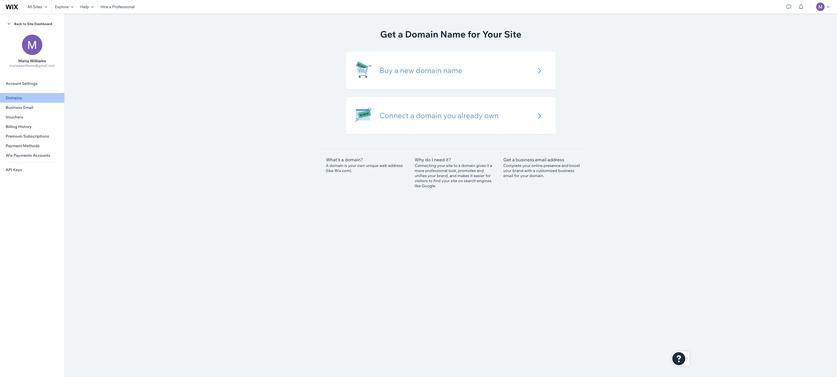 Task type: vqa. For each thing, say whether or not it's contained in the screenshot.
list
no



Task type: describe. For each thing, give the bounding box(es) containing it.
payment methods
[[6, 143, 40, 149]]

dashboard
[[34, 22, 52, 26]]

account settings link
[[0, 79, 64, 88]]

business email link
[[0, 103, 64, 112]]

account
[[6, 81, 21, 86]]

back
[[14, 22, 22, 26]]

history
[[18, 124, 32, 129]]

payments
[[14, 153, 32, 158]]

all
[[27, 4, 32, 9]]

billing history
[[6, 124, 32, 129]]

premium subscriptions link
[[0, 132, 64, 141]]

keys
[[13, 167, 22, 173]]

a
[[109, 4, 111, 9]]

business
[[6, 105, 22, 110]]

wix
[[6, 153, 13, 158]]

all sites
[[27, 4, 42, 9]]

methods
[[23, 143, 40, 149]]

settings
[[22, 81, 38, 86]]

wix payments accounts link
[[0, 151, 64, 160]]

api keys
[[6, 167, 22, 173]]

sites
[[33, 4, 42, 9]]

accounts
[[33, 153, 50, 158]]

back to site dashboard
[[14, 22, 52, 26]]

help button
[[77, 0, 97, 14]]

hire a professional
[[101, 4, 135, 9]]



Task type: locate. For each thing, give the bounding box(es) containing it.
hire
[[101, 4, 108, 9]]

subscriptions
[[23, 134, 49, 139]]

mariaaawilliams@gmail.com
[[9, 64, 55, 68]]

account settings
[[6, 81, 38, 86]]

payment methods link
[[0, 141, 64, 151]]

api
[[6, 167, 12, 173]]

maria
[[18, 58, 29, 64]]

site
[[27, 22, 34, 26]]

domains
[[6, 95, 22, 101]]

email
[[23, 105, 33, 110]]

domains link
[[0, 93, 64, 103]]

wix payments accounts
[[6, 153, 50, 158]]

maria williams mariaaawilliams@gmail.com
[[9, 58, 55, 68]]

explore
[[55, 4, 69, 9]]

business email
[[6, 105, 33, 110]]

payment
[[6, 143, 22, 149]]

to
[[23, 22, 26, 26]]

help
[[80, 4, 89, 9]]

vouchers
[[6, 115, 23, 120]]

hire a professional link
[[97, 0, 138, 14]]

sidebar element
[[0, 14, 65, 377]]

api keys link
[[0, 165, 64, 175]]

billing history link
[[0, 122, 64, 132]]

back to site dashboard link
[[7, 21, 58, 26]]

williams
[[30, 58, 46, 64]]

professional
[[112, 4, 135, 9]]

billing
[[6, 124, 17, 129]]

premium
[[6, 134, 22, 139]]

vouchers link
[[0, 112, 64, 122]]

premium subscriptions
[[6, 134, 49, 139]]



